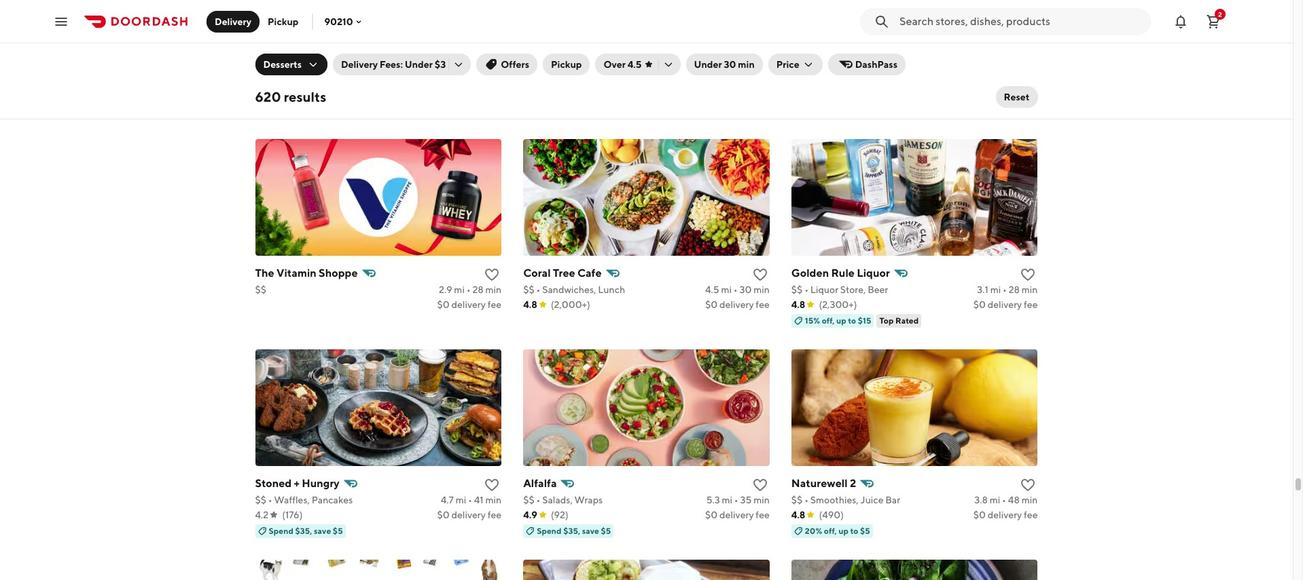 Task type: locate. For each thing, give the bounding box(es) containing it.
$35, down (92)
[[563, 526, 580, 537]]

click to add this store to your saved list image up 6.5 mi • 41 min
[[752, 56, 768, 72]]

delivery for delivery fees: under $3
[[341, 59, 378, 70]]

to left $15
[[848, 316, 856, 326]]

over
[[604, 59, 626, 70]]

mi for cafe belen
[[454, 74, 465, 85]]

alfalfa
[[523, 477, 557, 490]]

1 spend from the left
[[269, 526, 293, 537]]

2 save from the left
[[582, 526, 599, 537]]

+
[[294, 477, 300, 490]]

delivery
[[215, 16, 251, 27], [341, 59, 378, 70]]

2
[[1218, 10, 1222, 18], [850, 477, 856, 490]]

1 vertical spatial up
[[839, 526, 849, 537]]

$​0 down 4.7 mi • 41 min
[[437, 510, 450, 521]]

0 horizontal spatial cafe
[[255, 56, 279, 69]]

delivery fees: under $3
[[341, 59, 446, 70]]

$​0 delivery fee down the 4.5 mi • 30 min
[[705, 299, 770, 310]]

to down $$ • smoothies, juice bar
[[850, 526, 858, 537]]

off, down (490)
[[824, 526, 837, 537]]

3 items, open order cart image
[[1205, 13, 1222, 30]]

dashpass
[[855, 59, 898, 70]]

click to add this store to your saved list image up 4.7 mi • 41 min
[[484, 477, 500, 494]]

up for $5
[[839, 526, 849, 537]]

20%
[[805, 526, 822, 537]]

mi
[[454, 74, 465, 85], [724, 74, 734, 85], [989, 74, 1000, 85], [454, 284, 465, 295], [721, 284, 732, 295], [990, 284, 1001, 295], [456, 495, 466, 506], [722, 495, 732, 506], [990, 495, 1000, 506]]

click to add this store to your saved list image up 3.1 mi • 28 min
[[1020, 267, 1036, 283]]

delivery
[[988, 89, 1022, 100], [451, 299, 486, 310], [720, 299, 754, 310], [988, 299, 1022, 310], [451, 510, 486, 521], [720, 510, 754, 521], [988, 510, 1022, 521]]

2 under from the left
[[694, 59, 722, 70]]

$$ down naturewell
[[791, 495, 803, 506]]

save down wraps
[[582, 526, 599, 537]]

$$ for golden
[[791, 284, 803, 295]]

fee down the 5.3 mi • 35 min
[[756, 510, 770, 521]]

1 horizontal spatial $35,
[[563, 526, 580, 537]]

$​0 delivery fee down the 5.3 mi • 35 min
[[705, 510, 770, 521]]

28 for golden rule liquor
[[1009, 284, 1020, 295]]

mi for the vitamin shoppe
[[454, 284, 465, 295]]

fee down the 4.5 mi • 30 min
[[756, 299, 770, 310]]

spend $35, save $5
[[269, 526, 343, 537], [537, 526, 611, 537]]

up for $15
[[836, 316, 846, 326]]

4.8 down coral
[[523, 299, 537, 310]]

off,
[[822, 316, 835, 326], [824, 526, 837, 537]]

2 $5 from the left
[[601, 526, 611, 537]]

0 horizontal spatial save
[[314, 526, 331, 537]]

4.8 for golden rule liquor
[[791, 299, 805, 310]]

28 right the 3.1
[[1009, 284, 1020, 295]]

delivery down the 4.5 mi • 30 min
[[720, 299, 754, 310]]

liquor
[[857, 267, 890, 280], [810, 284, 838, 295]]

delivery for stoned + hungry
[[451, 510, 486, 521]]

0 vertical spatial to
[[848, 316, 856, 326]]

0 horizontal spatial delivery
[[215, 16, 251, 27]]

mi for master burger
[[724, 74, 734, 85]]

$$ down the the
[[255, 284, 266, 295]]

spend
[[269, 526, 293, 537], [537, 526, 562, 537]]

the vitamin shoppe
[[255, 267, 358, 280]]

1 horizontal spatial pickup button
[[543, 54, 590, 75]]

0 vertical spatial sandwiches
[[853, 56, 913, 69]]

$​0 for golden rule liquor
[[973, 299, 986, 310]]

35
[[740, 495, 752, 506]]

0 horizontal spatial $35,
[[295, 526, 312, 537]]

$$ down golden
[[791, 284, 803, 295]]

28
[[472, 284, 484, 295], [1009, 284, 1020, 295]]

1 spend $35, save $5 from the left
[[269, 526, 343, 537]]

0 vertical spatial 4.5
[[628, 59, 642, 70]]

1 horizontal spatial cafe
[[577, 267, 602, 280]]

click to add this store to your saved list image
[[484, 56, 500, 72], [484, 267, 500, 283], [752, 267, 768, 283], [484, 477, 500, 494]]

$​0 delivery fee down 2.9 mi • 28 min
[[437, 299, 502, 310]]

0 horizontal spatial 4.5
[[628, 59, 642, 70]]

1 horizontal spatial $5
[[601, 526, 611, 537]]

delivery for delivery
[[215, 16, 251, 27]]

click to add this store to your saved list image
[[752, 56, 768, 72], [1020, 267, 1036, 283], [752, 477, 768, 494], [1020, 477, 1036, 494]]

click to add this store to your saved list image for burger
[[752, 56, 768, 72]]

2 28 from the left
[[1009, 284, 1020, 295]]

naturewell 2
[[791, 477, 856, 490]]

2 right 'notification bell' "icon"
[[1218, 10, 1222, 18]]

0 vertical spatial pickup
[[268, 16, 299, 27]]

offers button
[[476, 54, 537, 75]]

$​0 delivery fee down the 4.8 mi • 40 min
[[973, 89, 1038, 100]]

4.8 left 40
[[973, 74, 987, 85]]

fee for naturewell 2
[[1024, 510, 1038, 521]]

spend $35, save $5 down (92)
[[537, 526, 611, 537]]

click to add this store to your saved list image for 2
[[1020, 477, 1036, 494]]

burgers,
[[542, 74, 578, 85]]

love
[[817, 56, 841, 69]]

delivery down the 5.3 mi • 35 min
[[720, 510, 754, 521]]

off, right 15%
[[822, 316, 835, 326]]

1 $5 from the left
[[333, 526, 343, 537]]

3 $5 from the left
[[860, 526, 870, 537]]

fee down 4.7 mi • 41 min
[[488, 510, 502, 521]]

5.3
[[706, 495, 720, 506]]

$​0 delivery fee down 4.7 mi • 41 min
[[437, 510, 502, 521]]

0 horizontal spatial spend
[[269, 526, 293, 537]]

pickup for the bottom pickup button
[[551, 59, 582, 70]]

1 horizontal spatial liquor
[[857, 267, 890, 280]]

min for vitamin
[[485, 284, 502, 295]]

fee down the 3.8 mi • 48 min
[[1024, 510, 1038, 521]]

1 horizontal spatial pickup
[[551, 59, 582, 70]]

juice
[[861, 495, 884, 506]]

$​0 delivery fee down 3.1 mi • 28 min
[[973, 299, 1038, 310]]

(38)
[[282, 89, 300, 100]]

28 right 2.9
[[472, 284, 484, 295]]

1 vertical spatial 4.7
[[441, 495, 454, 506]]

min inside button
[[738, 59, 755, 70]]

to
[[848, 316, 856, 326], [850, 526, 858, 537]]

$$ down offers
[[523, 74, 535, 85]]

beer
[[868, 284, 888, 295]]

1 horizontal spatial spend
[[537, 526, 562, 537]]

1 vertical spatial off,
[[824, 526, 837, 537]]

$​0 delivery fee down the 3.8 mi • 48 min
[[973, 510, 1038, 521]]

1 $35, from the left
[[295, 526, 312, 537]]

33
[[473, 74, 484, 85]]

ike's love & sandwiches
[[791, 56, 913, 69]]

$​0 down the 3.1
[[973, 299, 986, 310]]

rule
[[831, 267, 855, 280]]

store,
[[840, 284, 866, 295]]

4.8 for coral tree cafe
[[523, 299, 537, 310]]

1 horizontal spatial 30
[[740, 284, 752, 295]]

delivery down 4.7 mi • 41 min
[[451, 510, 486, 521]]

min
[[738, 59, 755, 70], [485, 74, 502, 85], [754, 74, 770, 85], [1022, 74, 1038, 85], [485, 284, 502, 295], [754, 284, 770, 295], [1022, 284, 1038, 295], [485, 495, 502, 506], [754, 495, 770, 506], [1022, 495, 1038, 506]]

salads,
[[542, 495, 573, 506]]

click to add this store to your saved list image up 2.9 mi • 28 min
[[484, 267, 500, 283]]

up down (490)
[[839, 526, 849, 537]]

results
[[284, 89, 326, 105]]

1 horizontal spatial save
[[582, 526, 599, 537]]

1 vertical spatial liquor
[[810, 284, 838, 295]]

2 up $$ • smoothies, juice bar
[[850, 477, 856, 490]]

4.8 up 15%
[[791, 299, 805, 310]]

price
[[776, 59, 799, 70]]

mi for coral tree cafe
[[721, 284, 732, 295]]

1 horizontal spatial under
[[694, 59, 722, 70]]

cafe up the cafe,
[[255, 56, 279, 69]]

1 vertical spatial delivery
[[341, 59, 378, 70]]

$$ up 620
[[255, 74, 266, 85]]

3.8
[[975, 495, 988, 506]]

90210
[[324, 16, 353, 27]]

spend $35, save $5 for alfalfa
[[537, 526, 611, 537]]

0 vertical spatial 2
[[1218, 10, 1222, 18]]

stoned
[[255, 477, 292, 490]]

$​0 for naturewell 2
[[973, 510, 986, 521]]

min for tree
[[754, 284, 770, 295]]

pickup up $$ • burgers, mexican
[[551, 59, 582, 70]]

golden rule liquor
[[791, 267, 890, 280]]

spend $35, save $5 down the "(176)"
[[269, 526, 343, 537]]

$​0 for stoned + hungry
[[437, 510, 450, 521]]

under 30 min
[[694, 59, 755, 70]]

1 horizontal spatial 2
[[1218, 10, 1222, 18]]

0 horizontal spatial pickup
[[268, 16, 299, 27]]

1 horizontal spatial spend $35, save $5
[[537, 526, 611, 537]]

1 vertical spatial 30
[[740, 284, 752, 295]]

0 horizontal spatial $5
[[333, 526, 343, 537]]

0 vertical spatial 4.7
[[255, 89, 268, 100]]

$$ • smoothies, juice bar
[[791, 495, 900, 506]]

0 horizontal spatial 2
[[850, 477, 856, 490]]

over 4.5
[[604, 59, 642, 70]]

mi for stoned + hungry
[[456, 495, 466, 506]]

under left $3
[[405, 59, 433, 70]]

1 horizontal spatial 28
[[1009, 284, 1020, 295]]

click to add this store to your saved list image left offers
[[484, 56, 500, 72]]

pickup up cafe belen
[[268, 16, 299, 27]]

0 vertical spatial up
[[836, 316, 846, 326]]

0 horizontal spatial pickup button
[[260, 11, 307, 32]]

$​0 down the 5.3
[[705, 510, 718, 521]]

$5 down 'juice'
[[860, 526, 870, 537]]

2 horizontal spatial $5
[[860, 526, 870, 537]]

save for alfalfa
[[582, 526, 599, 537]]

0 vertical spatial pickup button
[[260, 11, 307, 32]]

1 save from the left
[[314, 526, 331, 537]]

delivery down the 3.8 mi • 48 min
[[988, 510, 1022, 521]]

pancakes
[[312, 495, 353, 506]]

0 horizontal spatial 30
[[724, 59, 736, 70]]

$$ up 4.2
[[255, 495, 266, 506]]

20% off, up to $5
[[805, 526, 870, 537]]

desserts button
[[255, 54, 327, 75]]

0 vertical spatial 41
[[742, 74, 752, 85]]

1 under from the left
[[405, 59, 433, 70]]

1 horizontal spatial 41
[[742, 74, 752, 85]]

sandwiches
[[853, 56, 913, 69], [832, 74, 884, 85]]

1 vertical spatial cafe
[[577, 267, 602, 280]]

41
[[742, 74, 752, 85], [474, 495, 484, 506]]

delivery down 3.1 mi • 28 min
[[988, 299, 1022, 310]]

0 horizontal spatial 28
[[472, 284, 484, 295]]

breakfast
[[299, 74, 340, 85]]

28 for the vitamin shoppe
[[472, 284, 484, 295]]

$$ down coral
[[523, 284, 535, 295]]

$35, for stoned + hungry
[[295, 526, 312, 537]]

master burger
[[523, 56, 596, 69]]

$​0 down the 4.5 mi • 30 min
[[705, 299, 718, 310]]

1 vertical spatial to
[[850, 526, 858, 537]]

ike's
[[791, 56, 815, 69]]

0 horizontal spatial liquor
[[810, 284, 838, 295]]

click to add this store to your saved list image for the vitamin shoppe
[[484, 267, 500, 283]]

$​0
[[973, 89, 986, 100], [437, 299, 450, 310], [705, 299, 718, 310], [973, 299, 986, 310], [437, 510, 450, 521], [705, 510, 718, 521], [973, 510, 986, 521]]

30
[[724, 59, 736, 70], [740, 284, 752, 295]]

sandwiches right &
[[853, 56, 913, 69]]

click to add this store to your saved list image up the 4.5 mi • 30 min
[[752, 267, 768, 283]]

$35, down the "(176)"
[[295, 526, 312, 537]]

sandwiches down 'ike's love & sandwiches'
[[832, 74, 884, 85]]

(2,000+)
[[551, 299, 590, 310]]

0 vertical spatial off,
[[822, 316, 835, 326]]

under up 6.5
[[694, 59, 722, 70]]

up down (2,300+)
[[836, 316, 846, 326]]

•
[[268, 74, 272, 85], [467, 74, 471, 85], [536, 74, 540, 85], [736, 74, 740, 85], [805, 74, 809, 85], [1001, 74, 1005, 85], [467, 284, 471, 295], [536, 284, 540, 295], [734, 284, 738, 295], [805, 284, 809, 295], [1003, 284, 1007, 295], [268, 495, 272, 506], [468, 495, 472, 506], [536, 495, 540, 506], [734, 495, 738, 506], [805, 495, 809, 506], [1002, 495, 1006, 506]]

delivery inside delivery button
[[215, 16, 251, 27]]

0 vertical spatial delivery
[[215, 16, 251, 27]]

0 vertical spatial 30
[[724, 59, 736, 70]]

liquor up (2,300+)
[[810, 284, 838, 295]]

mexican
[[580, 74, 617, 85]]

2 spend $35, save $5 from the left
[[537, 526, 611, 537]]

1 horizontal spatial delivery
[[341, 59, 378, 70]]

2 $35, from the left
[[563, 526, 580, 537]]

top
[[879, 316, 894, 326]]

0 horizontal spatial spend $35, save $5
[[269, 526, 343, 537]]

48
[[1008, 495, 1020, 506]]

mi for naturewell 2
[[990, 495, 1000, 506]]

fee down the 4.8 mi • 40 min
[[1024, 89, 1038, 100]]

0 horizontal spatial 4.7
[[255, 89, 268, 100]]

liquor for rule
[[857, 267, 890, 280]]

spend down (92)
[[537, 526, 562, 537]]

cafe up $$ • sandwiches, lunch
[[577, 267, 602, 280]]

1 vertical spatial sandwiches
[[832, 74, 884, 85]]

cafe
[[255, 56, 279, 69], [577, 267, 602, 280]]

fee down 2.9 mi • 28 min
[[488, 299, 502, 310]]

save for stoned + hungry
[[314, 526, 331, 537]]

4.5
[[628, 59, 642, 70], [705, 284, 719, 295]]

fee down 3.1 mi • 28 min
[[1024, 299, 1038, 310]]

naturewell
[[791, 477, 848, 490]]

$$ for cafe
[[255, 74, 266, 85]]

click to add this store to your saved list image for cafe belen
[[484, 56, 500, 72]]

2 spend from the left
[[537, 526, 562, 537]]

30 inside button
[[724, 59, 736, 70]]

$5 down pancakes
[[333, 526, 343, 537]]

4.8 up 20%
[[791, 510, 805, 521]]

0 horizontal spatial 41
[[474, 495, 484, 506]]

vitamin
[[276, 267, 317, 280]]

mi for golden rule liquor
[[990, 284, 1001, 295]]

1 horizontal spatial 4.7
[[441, 495, 454, 506]]

1 vertical spatial pickup
[[551, 59, 582, 70]]

$5
[[333, 526, 343, 537], [601, 526, 611, 537], [860, 526, 870, 537]]

spend for alfalfa
[[537, 526, 562, 537]]

$​0 delivery fee for stoned + hungry
[[437, 510, 502, 521]]

1 vertical spatial 41
[[474, 495, 484, 506]]

6.5
[[708, 74, 722, 85]]

1 horizontal spatial 4.5
[[705, 284, 719, 295]]

$​0 delivery fee
[[973, 89, 1038, 100], [437, 299, 502, 310], [705, 299, 770, 310], [973, 299, 1038, 310], [437, 510, 502, 521], [705, 510, 770, 521], [973, 510, 1038, 521]]

0 vertical spatial liquor
[[857, 267, 890, 280]]

0 horizontal spatial under
[[405, 59, 433, 70]]

1 28 from the left
[[472, 284, 484, 295]]

min for 2
[[1022, 495, 1038, 506]]

up
[[836, 316, 846, 326], [839, 526, 849, 537]]

off, for 15%
[[822, 316, 835, 326]]

$​0 down 3.8
[[973, 510, 986, 521]]

$5 down wraps
[[601, 526, 611, 537]]

shoppe
[[319, 267, 358, 280]]

$15
[[858, 316, 871, 326]]

$$ for naturewell
[[791, 495, 803, 506]]

tree
[[553, 267, 575, 280]]

smoothies,
[[810, 495, 859, 506]]

delivery for alfalfa
[[720, 510, 754, 521]]

spend down the "(176)"
[[269, 526, 293, 537]]

liquor up beer
[[857, 267, 890, 280]]

$​0 for coral tree cafe
[[705, 299, 718, 310]]

click to add this store to your saved list image up the 3.8 mi • 48 min
[[1020, 477, 1036, 494]]

$​0 delivery fee for alfalfa
[[705, 510, 770, 521]]

save down pancakes
[[314, 526, 331, 537]]



Task type: describe. For each thing, give the bounding box(es) containing it.
$$ for stoned
[[255, 495, 266, 506]]

fee for coral tree cafe
[[756, 299, 770, 310]]

under 30 min button
[[686, 54, 763, 75]]

4.2
[[255, 510, 268, 521]]

delivery down 2.9 mi • 28 min
[[451, 299, 486, 310]]

reset button
[[996, 86, 1038, 108]]

$$ for coral
[[523, 284, 535, 295]]

under inside button
[[694, 59, 722, 70]]

notification bell image
[[1173, 13, 1189, 30]]

3.1 mi • 28 min
[[977, 284, 1038, 295]]

top rated
[[879, 316, 919, 326]]

40
[[1007, 74, 1020, 85]]

wraps
[[574, 495, 603, 506]]

$$ • cafe, breakfast
[[255, 74, 340, 85]]

620 results
[[255, 89, 326, 105]]

master
[[523, 56, 559, 69]]

$$ up 4.9
[[523, 495, 535, 506]]

min for +
[[485, 495, 502, 506]]

burger
[[561, 56, 596, 69]]

coral
[[523, 267, 551, 280]]

sandwiches,
[[542, 284, 596, 295]]

(490)
[[819, 510, 844, 521]]

mi for alfalfa
[[722, 495, 732, 506]]

cafe,
[[274, 74, 297, 85]]

$​0 delivery fee for naturewell 2
[[973, 510, 1038, 521]]

to for $15
[[848, 316, 856, 326]]

click to add this store to your saved list image up the 5.3 mi • 35 min
[[752, 477, 768, 494]]

$​0 for alfalfa
[[705, 510, 718, 521]]

(92)
[[551, 510, 569, 521]]

41 for stoned + hungry
[[474, 495, 484, 506]]

delivery down the 4.8 mi • 40 min
[[988, 89, 1022, 100]]

$$ • salads, wraps
[[523, 495, 603, 506]]

3.8 mi • 48 min
[[975, 495, 1038, 506]]

Store search: begin typing to search for stores available on DoorDash text field
[[900, 14, 1143, 29]]

5.3 mi • 35 min
[[706, 495, 770, 506]]

$$ down the price
[[791, 74, 803, 85]]

belen
[[282, 56, 311, 69]]

41 for master burger
[[742, 74, 752, 85]]

5.1
[[441, 74, 452, 85]]

bar
[[886, 495, 900, 506]]

$5 for alfalfa
[[601, 526, 611, 537]]

$$ • deli, sandwiches
[[791, 74, 884, 85]]

click to add this store to your saved list image for rule
[[1020, 267, 1036, 283]]

$5 for stoned + hungry
[[333, 526, 343, 537]]

4.5 mi • 30 min
[[705, 284, 770, 295]]

620
[[255, 89, 281, 105]]

delivery for coral tree cafe
[[720, 299, 754, 310]]

15%
[[805, 316, 820, 326]]

coral tree cafe
[[523, 267, 602, 280]]

4.7 for 4.7
[[255, 89, 268, 100]]

offers
[[501, 59, 529, 70]]

golden
[[791, 267, 829, 280]]

$$ • burgers, mexican
[[523, 74, 617, 85]]

fee for golden rule liquor
[[1024, 299, 1038, 310]]

liquor for •
[[810, 284, 838, 295]]

click to add this store to your saved list image for coral tree cafe
[[752, 267, 768, 283]]

dashpass button
[[828, 54, 906, 75]]

min for belen
[[485, 74, 502, 85]]

$$ • sandwiches, lunch
[[523, 284, 625, 295]]

2.9
[[439, 284, 452, 295]]

1 vertical spatial pickup button
[[543, 54, 590, 75]]

2 button
[[1200, 8, 1227, 35]]

2 inside button
[[1218, 10, 1222, 18]]

$​0 down 2.9
[[437, 299, 450, 310]]

lunch
[[598, 284, 625, 295]]

off, for 20%
[[824, 526, 837, 537]]

spend $35, save $5 for stoned + hungry
[[269, 526, 343, 537]]

4.8 mi • 40 min
[[973, 74, 1038, 85]]

&
[[844, 56, 851, 69]]

4.7 for 4.7 mi • 41 min
[[441, 495, 454, 506]]

4.7 mi • 41 min
[[441, 495, 502, 506]]

6.5 mi • 41 min
[[708, 74, 770, 85]]

$$ for master
[[523, 74, 535, 85]]

pickup for the leftmost pickup button
[[268, 16, 299, 27]]

delivery button
[[207, 11, 260, 32]]

(2,300+)
[[819, 299, 857, 310]]

4.8 for naturewell 2
[[791, 510, 805, 521]]

open menu image
[[53, 13, 69, 30]]

$​0 delivery fee for golden rule liquor
[[973, 299, 1038, 310]]

1 vertical spatial 4.5
[[705, 284, 719, 295]]

stoned + hungry
[[255, 477, 340, 490]]

$3
[[435, 59, 446, 70]]

desserts
[[263, 59, 302, 70]]

$35, for alfalfa
[[563, 526, 580, 537]]

price button
[[768, 54, 823, 75]]

hungry
[[302, 477, 340, 490]]

4.9
[[523, 510, 537, 521]]

$​0 delivery fee for coral tree cafe
[[705, 299, 770, 310]]

to for $5
[[850, 526, 858, 537]]

$​0 down the 4.8 mi • 40 min
[[973, 89, 986, 100]]

15% off, up to $15
[[805, 316, 871, 326]]

reset
[[1004, 92, 1030, 103]]

rated
[[896, 316, 919, 326]]

4.5 inside button
[[628, 59, 642, 70]]

fees:
[[380, 59, 403, 70]]

the
[[255, 267, 274, 280]]

min for rule
[[1022, 284, 1038, 295]]

delivery for golden rule liquor
[[988, 299, 1022, 310]]

0 vertical spatial cafe
[[255, 56, 279, 69]]

$$ • liquor store, beer
[[791, 284, 888, 295]]

waffles,
[[274, 495, 310, 506]]

min for burger
[[754, 74, 770, 85]]

over 4.5 button
[[595, 54, 680, 75]]

5.1 mi • 33 min
[[441, 74, 502, 85]]

delivery for naturewell 2
[[988, 510, 1022, 521]]

spend for stoned + hungry
[[269, 526, 293, 537]]

sandwiches for $$ • deli, sandwiches
[[832, 74, 884, 85]]

fee for stoned + hungry
[[488, 510, 502, 521]]

click to add this store to your saved list image for stoned + hungry
[[484, 477, 500, 494]]

1 vertical spatial 2
[[850, 477, 856, 490]]

90210 button
[[324, 16, 364, 27]]

3.1
[[977, 284, 989, 295]]

$$ • waffles, pancakes
[[255, 495, 353, 506]]

fee for alfalfa
[[756, 510, 770, 521]]

cafe belen
[[255, 56, 311, 69]]

sandwiches for ike's love & sandwiches
[[853, 56, 913, 69]]



Task type: vqa. For each thing, say whether or not it's contained in the screenshot.
Coral Tree Cafe's "4.8"
yes



